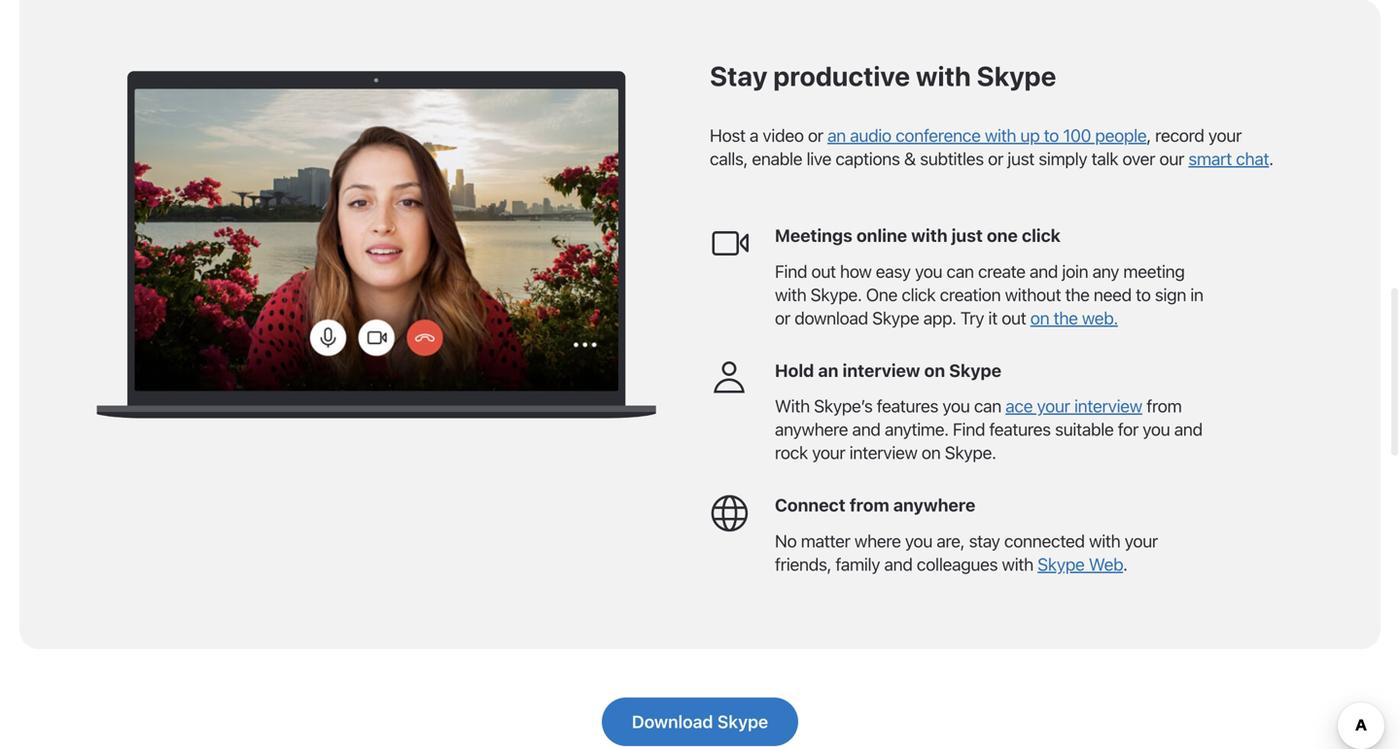 Task type: describe. For each thing, give the bounding box(es) containing it.
smart
[[1189, 148, 1232, 169]]

0 horizontal spatial features
[[877, 396, 939, 417]]

skype web .
[[1038, 554, 1128, 575]]

you inside find out how easy you can create and join any meeting with skype. one click creation without the need to sign in or download skype app. try it out
[[915, 261, 943, 282]]

enable
[[752, 148, 803, 169]]

your inside , record your calls, enable live captions & subtitles or just simply talk over our
[[1209, 125, 1242, 146]]

no matter where you are, stay connected with your friends, family and colleagues with
[[775, 531, 1158, 575]]

live
[[807, 148, 832, 169]]

1 vertical spatial anywhere
[[894, 495, 976, 516]]

connected
[[1005, 531, 1085, 552]]

skype right download
[[718, 712, 768, 733]]

can inside find out how easy you can create and join any meeting with skype. one click creation without the need to sign in or download skype app. try it out
[[947, 261, 974, 282]]

and down skype's
[[852, 419, 881, 440]]

it
[[989, 308, 998, 329]]

skype up "with skype's features you can ace your interview"
[[949, 360, 1002, 381]]

family
[[836, 554, 880, 575]]

1 vertical spatial just
[[952, 225, 983, 246]]

you inside from anywhere and anytime. find features suitable for you and rock your interview on skype.
[[1143, 419, 1170, 440]]

,
[[1147, 125, 1151, 146]]

where
[[855, 531, 901, 552]]


[[710, 494, 749, 533]]

0 vertical spatial to
[[1044, 125, 1059, 146]]

find out how easy you can create and join any meeting with skype. one click creation without the need to sign in or download skype app. try it out
[[775, 261, 1204, 329]]

people
[[1095, 125, 1147, 146]]


[[710, 359, 749, 398]]

with
[[775, 396, 810, 417]]

interview inside from anywhere and anytime. find features suitable for you and rock your interview on skype.
[[850, 443, 918, 464]]

download skype link
[[602, 698, 799, 747]]

sign
[[1155, 284, 1187, 305]]

stay
[[969, 531, 1000, 552]]

on the web.
[[1031, 308, 1118, 329]]

skype. inside find out how easy you can create and join any meeting with skype. one click creation without the need to sign in or download skype app. try it out
[[811, 284, 862, 305]]

audio
[[850, 125, 892, 146]]

skype inside find out how easy you can create and join any meeting with skype. one click creation without the need to sign in or download skype app. try it out
[[872, 308, 920, 329]]

with skype's features you can ace your interview
[[775, 396, 1143, 417]]

. for skype web .
[[1123, 554, 1128, 575]]

1 vertical spatial an
[[818, 360, 839, 381]]

up
[[1021, 125, 1040, 146]]

suitable
[[1055, 419, 1114, 440]]

rock
[[775, 443, 808, 464]]

any
[[1093, 261, 1120, 282]]

with up web on the bottom right of page
[[1089, 531, 1121, 552]]

an audio conference with up to 100 people link
[[828, 125, 1147, 146]]

meeting
[[1124, 261, 1185, 282]]

creation
[[940, 284, 1001, 305]]

skype up up
[[977, 60, 1057, 92]]

create
[[978, 261, 1026, 282]]

and inside 'no matter where you are, stay connected with your friends, family and colleagues with'
[[885, 554, 913, 575]]

connect from anywhere
[[775, 495, 976, 516]]

need
[[1094, 284, 1132, 305]]

anywhere inside from anywhere and anytime. find features suitable for you and rock your interview on skype.
[[775, 419, 848, 440]]

in
[[1191, 284, 1204, 305]]

download
[[632, 712, 713, 733]]

features inside from anywhere and anytime. find features suitable for you and rock your interview on skype.
[[990, 419, 1051, 440]]

download
[[795, 308, 868, 329]]

click inside find out how easy you can create and join any meeting with skype. one click creation without the need to sign in or download skype app. try it out
[[902, 284, 936, 305]]

0 vertical spatial click
[[1022, 225, 1061, 246]]

subtitles
[[920, 148, 984, 169]]

1 vertical spatial on
[[925, 360, 945, 381]]

with up conference
[[916, 60, 971, 92]]

skype down "connected"
[[1038, 554, 1085, 575]]

stay
[[710, 60, 768, 92]]

for
[[1118, 419, 1139, 440]]

on inside from anywhere and anytime. find features suitable for you and rock your interview on skype.
[[922, 443, 941, 464]]

ace your interview link
[[1006, 396, 1143, 417]]

colleagues
[[917, 554, 998, 575]]

try
[[961, 308, 984, 329]]

your inside 'no matter where you are, stay connected with your friends, family and colleagues with'
[[1125, 531, 1158, 552]]

skype. inside from anywhere and anytime. find features suitable for you and rock your interview on skype.
[[945, 443, 997, 464]]

how
[[840, 261, 872, 282]]

anytime.
[[885, 419, 949, 440]]



Task type: locate. For each thing, give the bounding box(es) containing it.
or inside find out how easy you can create and join any meeting with skype. one click creation without the need to sign in or download skype app. try it out
[[775, 308, 791, 329]]

and down where
[[885, 554, 913, 575]]

just inside , record your calls, enable live captions & subtitles or just simply talk over our
[[1008, 148, 1035, 169]]

calls,
[[710, 148, 748, 169]]

features
[[877, 396, 939, 417], [990, 419, 1051, 440]]

0 vertical spatial the
[[1066, 284, 1090, 305]]

find
[[775, 261, 807, 282], [953, 419, 985, 440]]

skype.
[[811, 284, 862, 305], [945, 443, 997, 464]]

web
[[1089, 554, 1123, 575]]

and
[[1030, 261, 1058, 282], [852, 419, 881, 440], [1175, 419, 1203, 440], [885, 554, 913, 575]]

connect
[[775, 495, 846, 516]]

1 horizontal spatial just
[[1008, 148, 1035, 169]]

download skype
[[632, 712, 768, 733]]

your inside from anywhere and anytime. find features suitable for you and rock your interview on skype.
[[812, 443, 846, 464]]

on down anytime.
[[922, 443, 941, 464]]

record
[[1156, 125, 1205, 146]]

find down meetings on the top right
[[775, 261, 807, 282]]

meetings online with just one click
[[775, 225, 1061, 246]]

skype's
[[814, 396, 873, 417]]

0 horizontal spatial out
[[812, 261, 836, 282]]

no
[[775, 531, 797, 552]]

1 vertical spatial interview
[[1075, 396, 1143, 417]]

0 horizontal spatial anywhere
[[775, 419, 848, 440]]

to
[[1044, 125, 1059, 146], [1136, 284, 1151, 305]]

skype
[[977, 60, 1057, 92], [872, 308, 920, 329], [949, 360, 1002, 381], [1038, 554, 1085, 575], [718, 712, 768, 733]]

you right easy
[[915, 261, 943, 282]]

anywhere
[[775, 419, 848, 440], [894, 495, 976, 516]]

talk
[[1092, 148, 1119, 169]]

0 vertical spatial features
[[877, 396, 939, 417]]

1 vertical spatial to
[[1136, 284, 1151, 305]]

0 vertical spatial interview
[[843, 360, 921, 381]]

0 horizontal spatial click
[[902, 284, 936, 305]]

captions
[[836, 148, 900, 169]]

1 vertical spatial skype.
[[945, 443, 997, 464]]

click right one
[[1022, 225, 1061, 246]]

skype down one
[[872, 308, 920, 329]]

0 vertical spatial .
[[1269, 148, 1274, 169]]

0 vertical spatial on
[[1031, 308, 1050, 329]]

interview up skype's
[[843, 360, 921, 381]]

can up "creation"
[[947, 261, 974, 282]]

interview
[[843, 360, 921, 381], [1075, 396, 1143, 417], [850, 443, 918, 464]]

1 vertical spatial .
[[1123, 554, 1128, 575]]

on up "with skype's features you can ace your interview"
[[925, 360, 945, 381]]

conference
[[896, 125, 981, 146]]

0 vertical spatial anywhere
[[775, 419, 848, 440]]

from anywhere and anytime. find features suitable for you and rock your interview on skype.
[[775, 396, 1203, 464]]

you right for at the right bottom of page
[[1143, 419, 1170, 440]]

with left up
[[985, 125, 1017, 146]]

or
[[808, 125, 824, 146], [988, 148, 1004, 169], [775, 308, 791, 329]]

1 vertical spatial out
[[1002, 308, 1027, 329]]

0 vertical spatial can
[[947, 261, 974, 282]]

0 vertical spatial an
[[828, 125, 846, 146]]

1 horizontal spatial skype.
[[945, 443, 997, 464]]

matter
[[801, 531, 851, 552]]

click
[[1022, 225, 1061, 246], [902, 284, 936, 305]]


[[710, 224, 749, 263]]

skype. up download
[[811, 284, 862, 305]]

web.
[[1082, 308, 1118, 329]]

1 horizontal spatial .
[[1269, 148, 1274, 169]]

100
[[1063, 125, 1091, 146]]

1 vertical spatial the
[[1054, 308, 1078, 329]]

0 horizontal spatial or
[[775, 308, 791, 329]]

1 vertical spatial can
[[974, 396, 1002, 417]]

1 vertical spatial features
[[990, 419, 1051, 440]]

ace
[[1006, 396, 1033, 417]]

find down "with skype's features you can ace your interview"
[[953, 419, 985, 440]]

friends,
[[775, 554, 832, 575]]

1 vertical spatial find
[[953, 419, 985, 440]]

anywhere up are,
[[894, 495, 976, 516]]

2 vertical spatial on
[[922, 443, 941, 464]]

just left one
[[952, 225, 983, 246]]

smart chat .
[[1189, 148, 1274, 169]]

you left are,
[[905, 531, 933, 552]]

just
[[1008, 148, 1035, 169], [952, 225, 983, 246]]

from inside from anywhere and anytime. find features suitable for you and rock your interview on skype.
[[1147, 396, 1182, 417]]

the
[[1066, 284, 1090, 305], [1054, 308, 1078, 329]]

can left ace
[[974, 396, 1002, 417]]

to right up
[[1044, 125, 1059, 146]]

0 horizontal spatial to
[[1044, 125, 1059, 146]]

1 horizontal spatial find
[[953, 419, 985, 440]]

1 horizontal spatial click
[[1022, 225, 1061, 246]]

interview down anytime.
[[850, 443, 918, 464]]

on
[[1031, 308, 1050, 329], [925, 360, 945, 381], [922, 443, 941, 464]]

1 horizontal spatial features
[[990, 419, 1051, 440]]

app.
[[924, 308, 957, 329]]

host
[[710, 125, 746, 146]]

1 vertical spatial from
[[850, 495, 890, 516]]

0 horizontal spatial just
[[952, 225, 983, 246]]

to down "meeting"
[[1136, 284, 1151, 305]]

from
[[1147, 396, 1182, 417], [850, 495, 890, 516]]

you
[[915, 261, 943, 282], [943, 396, 970, 417], [1143, 419, 1170, 440], [905, 531, 933, 552]]

2 vertical spatial interview
[[850, 443, 918, 464]]

and up without
[[1030, 261, 1058, 282]]

your right rock
[[812, 443, 846, 464]]

on the web. link
[[1031, 308, 1118, 329]]

features down ace
[[990, 419, 1051, 440]]

your up skype web . on the bottom right
[[1125, 531, 1158, 552]]

0 vertical spatial find
[[775, 261, 807, 282]]

an up live
[[828, 125, 846, 146]]

with down "connected"
[[1002, 554, 1034, 575]]

meetings
[[775, 225, 853, 246]]

0 horizontal spatial from
[[850, 495, 890, 516]]

with up download
[[775, 284, 807, 305]]

1 horizontal spatial anywhere
[[894, 495, 976, 516]]

online
[[857, 225, 908, 246]]

without
[[1005, 284, 1061, 305]]

hold
[[775, 360, 814, 381]]

0 vertical spatial out
[[812, 261, 836, 282]]

, record your calls, enable live captions & subtitles or just simply talk over our
[[710, 125, 1242, 169]]

click up app.
[[902, 284, 936, 305]]

2 horizontal spatial or
[[988, 148, 1004, 169]]

1 horizontal spatial out
[[1002, 308, 1027, 329]]

over
[[1123, 148, 1156, 169]]

out right it
[[1002, 308, 1027, 329]]

out
[[812, 261, 836, 282], [1002, 308, 1027, 329]]

or down an audio conference with up to 100 people "link"
[[988, 148, 1004, 169]]

our
[[1160, 148, 1185, 169]]

host a video or an audio conference with up to 100 people
[[710, 125, 1147, 146]]

a
[[750, 125, 759, 146]]

0 vertical spatial or
[[808, 125, 824, 146]]

smart chat link
[[1189, 148, 1269, 169]]

with right online
[[912, 225, 948, 246]]

just down up
[[1008, 148, 1035, 169]]

1 vertical spatial or
[[988, 148, 1004, 169]]

from up where
[[850, 495, 890, 516]]

1 vertical spatial click
[[902, 284, 936, 305]]

an right hold
[[818, 360, 839, 381]]

1 horizontal spatial from
[[1147, 396, 1182, 417]]

. for smart chat .
[[1269, 148, 1274, 169]]

or left download
[[775, 308, 791, 329]]

out left "how"
[[812, 261, 836, 282]]

video
[[763, 125, 804, 146]]

find inside from anywhere and anytime. find features suitable for you and rock your interview on skype.
[[953, 419, 985, 440]]

you inside 'no matter where you are, stay connected with your friends, family and colleagues with'
[[905, 531, 933, 552]]

easy
[[876, 261, 911, 282]]

anywhere down with
[[775, 419, 848, 440]]

your up smart chat "link"
[[1209, 125, 1242, 146]]

0 horizontal spatial skype.
[[811, 284, 862, 305]]

join
[[1062, 261, 1089, 282]]

chat
[[1236, 148, 1269, 169]]

stay productive with skype
[[710, 60, 1057, 92]]

to inside find out how easy you can create and join any meeting with skype. one click creation without the need to sign in or download skype app. try it out
[[1136, 284, 1151, 305]]

one
[[866, 284, 898, 305]]

1 horizontal spatial to
[[1136, 284, 1151, 305]]

the down "join"
[[1066, 284, 1090, 305]]

find inside find out how easy you can create and join any meeting with skype. one click creation without the need to sign in or download skype app. try it out
[[775, 261, 807, 282]]

the inside find out how easy you can create and join any meeting with skype. one click creation without the need to sign in or download skype app. try it out
[[1066, 284, 1090, 305]]

hold an interview on skype
[[775, 360, 1002, 381]]

your right ace
[[1037, 396, 1071, 417]]

from right 'ace your interview' link
[[1147, 396, 1182, 417]]

interview up for at the right bottom of page
[[1075, 396, 1143, 417]]

2 vertical spatial or
[[775, 308, 791, 329]]

with
[[916, 60, 971, 92], [985, 125, 1017, 146], [912, 225, 948, 246], [775, 284, 807, 305], [1089, 531, 1121, 552], [1002, 554, 1034, 575]]

are,
[[937, 531, 965, 552]]

skype web link
[[1038, 554, 1123, 575]]

0 horizontal spatial find
[[775, 261, 807, 282]]

1 horizontal spatial or
[[808, 125, 824, 146]]

productive
[[773, 60, 910, 92]]

or inside , record your calls, enable live captions & subtitles or just simply talk over our
[[988, 148, 1004, 169]]

0 horizontal spatial .
[[1123, 554, 1128, 575]]

or up live
[[808, 125, 824, 146]]

one
[[987, 225, 1018, 246]]

&
[[904, 148, 916, 169]]

skype. down "with skype's features you can ace your interview"
[[945, 443, 997, 464]]

.
[[1269, 148, 1274, 169], [1123, 554, 1128, 575]]

0 vertical spatial from
[[1147, 396, 1182, 417]]

0 vertical spatial skype.
[[811, 284, 862, 305]]

simply
[[1039, 148, 1088, 169]]

and inside find out how easy you can create and join any meeting with skype. one click creation without the need to sign in or download skype app. try it out
[[1030, 261, 1058, 282]]

0 vertical spatial just
[[1008, 148, 1035, 169]]

and right for at the right bottom of page
[[1175, 419, 1203, 440]]

you up anytime.
[[943, 396, 970, 417]]

on down without
[[1031, 308, 1050, 329]]

features up anytime.
[[877, 396, 939, 417]]

can
[[947, 261, 974, 282], [974, 396, 1002, 417]]

with inside find out how easy you can create and join any meeting with skype. one click creation without the need to sign in or download skype app. try it out
[[775, 284, 807, 305]]

the left web.
[[1054, 308, 1078, 329]]



Task type: vqa. For each thing, say whether or not it's contained in the screenshot.
get early access to the latest skype innovations with skype insider program .
no



